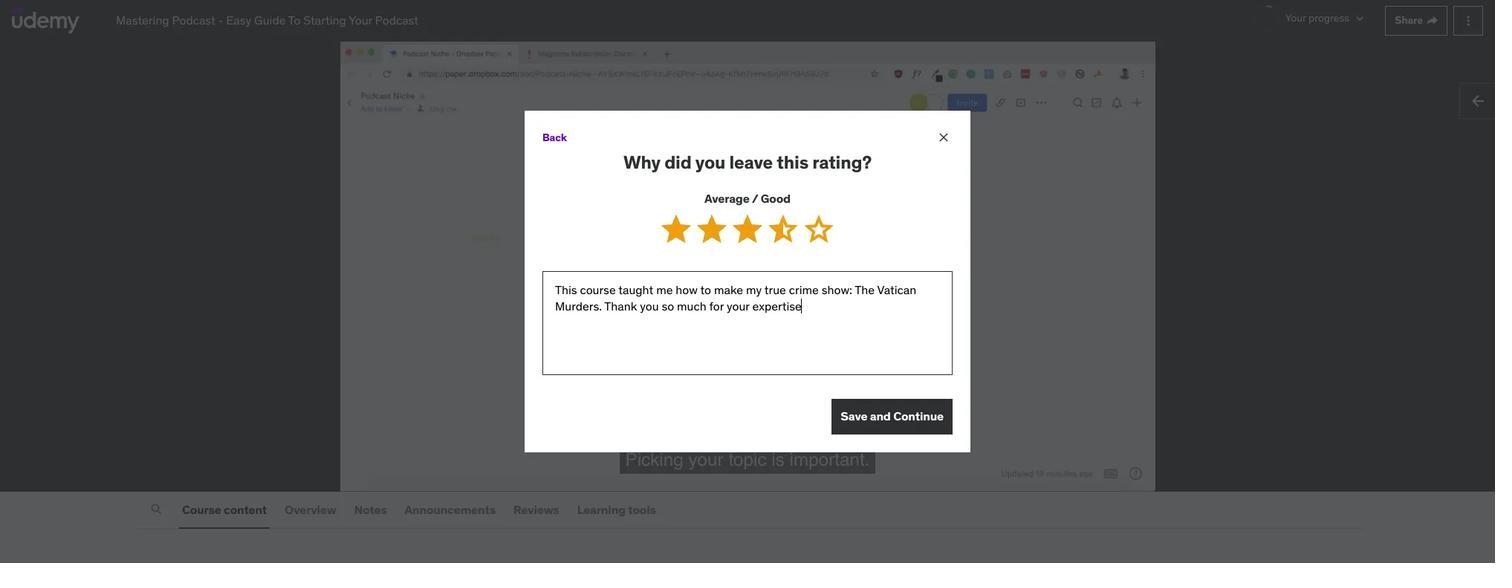 Task type: locate. For each thing, give the bounding box(es) containing it.
Tell us about your own personal experience taking this course. Was it a good match for you? text field
[[543, 271, 953, 375]]

share button
[[1386, 6, 1448, 35]]

reviews
[[514, 502, 560, 517]]

did
[[665, 151, 692, 174]]

overview button
[[282, 492, 339, 528]]

your
[[349, 13, 372, 28]]

course content tab panel
[[135, 530, 1361, 564]]

-
[[218, 13, 223, 28]]

back why did you leave this rating?
[[543, 131, 872, 174]]

podcast right your
[[375, 13, 419, 28]]

learning tools
[[578, 502, 656, 517]]

podcast
[[172, 13, 215, 28], [375, 13, 419, 28]]

announcements
[[405, 502, 496, 517]]

1 podcast from the left
[[172, 13, 215, 28]]

search image
[[149, 503, 164, 518]]

back
[[543, 131, 567, 144]]

to
[[288, 13, 301, 28]]

0 horizontal spatial podcast
[[172, 13, 215, 28]]

xsmall image
[[1427, 14, 1439, 26]]

share
[[1396, 13, 1424, 27]]

learning
[[578, 502, 626, 517]]

1 horizontal spatial podcast
[[375, 13, 419, 28]]

udemy image
[[12, 8, 80, 33]]

mastering podcast -  easy guide to starting your podcast
[[116, 13, 419, 28]]

easy
[[226, 13, 251, 28]]

overview
[[285, 502, 337, 517]]

video player region
[[0, 42, 1496, 492]]

why did you leave this rating? dialog
[[525, 111, 971, 453]]

save
[[841, 409, 868, 424]]

reviews button
[[511, 492, 563, 528]]

rating?
[[813, 151, 872, 174]]

back button
[[543, 123, 567, 152]]

2 podcast from the left
[[375, 13, 419, 28]]

this
[[777, 151, 809, 174]]

podcast left -
[[172, 13, 215, 28]]

leave
[[730, 151, 773, 174]]

group
[[659, 212, 837, 248]]

guide
[[254, 13, 286, 28]]

tools
[[628, 502, 656, 517]]



Task type: describe. For each thing, give the bounding box(es) containing it.
starting
[[303, 13, 346, 28]]

course content button
[[179, 492, 270, 528]]

save and continue button
[[832, 399, 953, 435]]

notes button
[[351, 492, 390, 528]]

and
[[870, 409, 891, 424]]

group inside why did you leave this rating? dialog
[[659, 212, 837, 248]]

close modal image
[[937, 130, 952, 145]]

average
[[705, 191, 750, 206]]

notes
[[354, 502, 387, 517]]

mastering podcast -  easy guide to starting your podcast link
[[116, 12, 419, 29]]

average / good
[[705, 191, 791, 206]]

medium image
[[1470, 92, 1488, 110]]

/
[[752, 191, 759, 206]]

why
[[624, 151, 661, 174]]

learning tools button
[[575, 492, 659, 528]]

save and continue
[[841, 409, 944, 424]]

you
[[696, 151, 726, 174]]

good
[[761, 191, 791, 206]]

content
[[224, 502, 267, 517]]

mastering
[[116, 13, 169, 28]]

announcements button
[[402, 492, 499, 528]]

continue
[[894, 409, 944, 424]]

course
[[182, 502, 221, 517]]

course content
[[182, 502, 267, 517]]



Task type: vqa. For each thing, say whether or not it's contained in the screenshot.
Submit search icon
no



